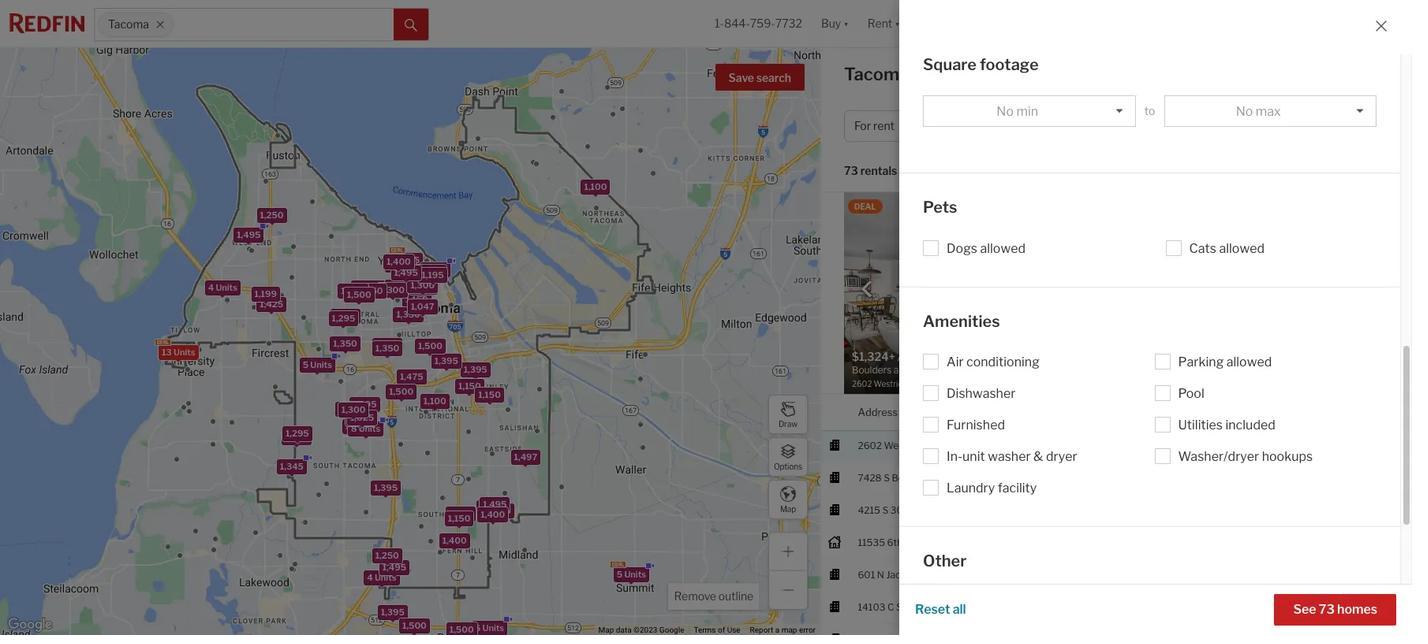 Task type: describe. For each thing, give the bounding box(es) containing it.
7428
[[858, 472, 882, 484]]

dogs allowed
[[947, 241, 1026, 256]]

westridge
[[884, 440, 930, 452]]

s for 7428
[[884, 472, 890, 484]]

6th
[[887, 537, 903, 549]]

• for filters
[[1359, 119, 1362, 133]]

73 rentals •
[[844, 164, 909, 179]]

601
[[858, 569, 875, 581]]

13 units
[[162, 346, 195, 358]]

dryer
[[1046, 450, 1077, 465]]

1 vertical spatial 1,250
[[375, 550, 399, 561]]

st for 7428 s bell st
[[911, 472, 920, 484]]

up to $1.5k
[[942, 119, 1001, 133]]

0 horizontal spatial 4
[[208, 282, 214, 293]]

1-844-759-7732
[[715, 17, 802, 30]]

1,350 up 1,047
[[424, 264, 448, 275]]

26 days
[[1301, 602, 1335, 614]]

address button
[[858, 395, 898, 431]]

rentals
[[913, 64, 976, 84]]

1,475
[[400, 371, 423, 382]]

5 inside button
[[1365, 119, 1372, 133]]

1 vertical spatial 5 units
[[346, 421, 375, 432]]

remove tacoma image
[[156, 20, 165, 29]]

favorite this home image
[[1372, 597, 1391, 616]]

2 vertical spatial 5 units
[[617, 569, 646, 580]]

all filters • 5
[[1309, 119, 1372, 133]]

house, apartment button
[[1035, 110, 1166, 142]]

sort :
[[917, 164, 942, 178]]

x-out this home image
[[1159, 367, 1178, 386]]

1
[[1187, 440, 1191, 452]]

on redfin
[[1129, 232, 1173, 244]]

1,025
[[350, 412, 374, 423]]

photo of 2602 westridge ave w, tacoma, wa 98466 image
[[844, 193, 1116, 394]]

other
[[923, 552, 967, 571]]

conditioning
[[967, 355, 1040, 370]]

washer/dryer hookups
[[1178, 450, 1313, 465]]

for rent
[[854, 119, 895, 133]]

&
[[1034, 450, 1043, 465]]

included
[[1226, 418, 1276, 433]]

1 vertical spatial 4 units
[[367, 572, 396, 583]]

map region
[[0, 17, 868, 636]]

2 vertical spatial st
[[896, 602, 906, 614]]

furnished
[[947, 418, 1005, 433]]

ave for westridge
[[932, 440, 949, 452]]

bd
[[1197, 119, 1210, 133]]

8 units
[[351, 423, 380, 434]]

submit search image
[[405, 19, 417, 31]]

1-844-759-7732 link
[[715, 17, 802, 30]]

air
[[947, 355, 964, 370]]

reset all button
[[915, 595, 966, 626]]

map for map
[[780, 505, 796, 514]]

1,425
[[260, 299, 283, 310]]

draw button
[[768, 395, 808, 435]]

pets
[[923, 198, 958, 217]]

$1.5k
[[972, 119, 1001, 133]]

draw
[[779, 419, 798, 429]]

in-unit washer & dryer
[[947, 450, 1077, 465]]

• for rentals
[[905, 165, 909, 179]]

facility
[[998, 481, 1037, 496]]

footage
[[980, 55, 1039, 74]]

unit
[[963, 450, 985, 465]]

square footage
[[923, 55, 1039, 74]]

report a map error
[[750, 627, 816, 635]]

see 73 homes button
[[1275, 595, 1396, 626]]

for rent button
[[844, 110, 925, 142]]

sort
[[917, 164, 940, 178]]

1,350 up 1,095
[[375, 343, 399, 354]]

all
[[953, 603, 966, 618]]

see
[[1293, 603, 1316, 618]]

st for 4215 s 30th st
[[914, 505, 924, 516]]

see 73 homes
[[1293, 603, 1378, 618]]

next button image
[[1086, 281, 1101, 297]]

on
[[1129, 232, 1142, 244]]

save search
[[729, 71, 791, 84]]

status
[[1251, 253, 1280, 265]]

1,225
[[488, 505, 511, 516]]

terms of use
[[694, 627, 741, 635]]

house, apartment
[[1045, 119, 1141, 133]]

8
[[351, 423, 357, 434]]

1,497
[[514, 452, 538, 463]]

30th
[[891, 505, 912, 516]]

washer/dryer
[[1178, 450, 1259, 465]]

apartment
[[1083, 119, 1141, 133]]

1,047
[[411, 301, 434, 312]]

1,200
[[376, 339, 400, 350]]

filters
[[1325, 119, 1356, 133]]

ave for 6th
[[905, 537, 922, 549]]

previous button image
[[859, 281, 875, 297]]

map
[[782, 627, 797, 635]]

utilities
[[1178, 418, 1223, 433]]

jackson
[[886, 569, 922, 581]]

table button
[[1350, 167, 1389, 192]]

2602 westridge ave w tacoma
[[858, 440, 998, 452]]

1,195
[[422, 270, 444, 281]]

terms of use link
[[694, 627, 741, 635]]

73 inside 73 rentals •
[[844, 164, 858, 178]]

lot size
[[1251, 232, 1286, 244]]

2 vertical spatial s
[[908, 602, 914, 614]]

601 n jackson ave
[[858, 569, 941, 581]]

use
[[727, 627, 741, 635]]

remove up to $1.5k image
[[1007, 122, 1016, 131]]

7428 s bell st
[[858, 472, 920, 484]]

0 vertical spatial to
[[1145, 104, 1155, 118]]

map button
[[768, 480, 808, 520]]

for
[[854, 119, 871, 133]]

0 vertical spatial 1,250
[[260, 209, 284, 220]]

parking
[[1178, 355, 1224, 370]]

n
[[877, 569, 884, 581]]

11535 6th ave e
[[858, 537, 930, 549]]



Task type: vqa. For each thing, say whether or not it's contained in the screenshot.
the rightmost To
yes



Task type: locate. For each thing, give the bounding box(es) containing it.
1 vertical spatial 73
[[1319, 603, 1335, 618]]

2 no from the left
[[1236, 104, 1253, 119]]

1 horizontal spatial days
[[1315, 602, 1335, 614]]

0 horizontal spatial days
[[1212, 232, 1233, 244]]

0 horizontal spatial 73
[[844, 164, 858, 178]]

— down 2 days
[[1225, 253, 1233, 265]]

1 horizontal spatial 73
[[1319, 603, 1335, 618]]

1+ left bd
[[1183, 119, 1195, 133]]

• left sort
[[905, 165, 909, 179]]

1,199
[[254, 289, 277, 300]]

photos button
[[1286, 167, 1350, 190]]

1+ bd / 1+ ba button
[[1173, 110, 1273, 142]]

0 vertical spatial 5 units
[[303, 359, 332, 370]]

0 vertical spatial 1,100
[[584, 181, 607, 192]]

1+ bd / 1+ ba
[[1183, 119, 1246, 133]]

0 vertical spatial ave
[[932, 440, 949, 452]]

save
[[729, 71, 754, 84]]

0 horizontal spatial to
[[958, 119, 970, 133]]

0 vertical spatial •
[[1359, 119, 1362, 133]]

1,095
[[353, 399, 377, 410]]

0 vertical spatial 73
[[844, 164, 858, 178]]

remove 1+ bd / 1+ ba image
[[1252, 122, 1261, 131]]

map left data in the left of the page
[[598, 627, 614, 635]]

0 horizontal spatial no
[[997, 104, 1014, 119]]

tacoma
[[108, 18, 149, 31], [844, 64, 909, 84], [963, 440, 998, 452], [963, 472, 998, 484], [963, 602, 998, 614]]

error
[[799, 627, 816, 635]]

map data ©2023 google
[[598, 627, 684, 635]]

1,250
[[260, 209, 284, 220], [375, 550, 399, 561]]

of
[[718, 627, 725, 635]]

ba
[[1233, 119, 1246, 133]]

1,450 up 1,047
[[419, 266, 443, 277]]

14103 c st s
[[858, 602, 914, 614]]

1 horizontal spatial 4 units
[[367, 572, 396, 583]]

min
[[1017, 104, 1038, 119]]

1 vertical spatial s
[[882, 505, 888, 516]]

s left 30th
[[882, 505, 888, 516]]

1,150
[[406, 294, 428, 305], [458, 380, 481, 391], [478, 390, 501, 401], [480, 502, 502, 513], [448, 513, 471, 524]]

w
[[951, 440, 961, 452]]

days for 2 days
[[1212, 232, 1233, 244]]

1 vertical spatial to
[[958, 119, 970, 133]]

73 right 26
[[1319, 603, 1335, 618]]

recommended button
[[942, 164, 1037, 179]]

days right 26
[[1315, 602, 1335, 614]]

/
[[1213, 119, 1217, 133]]

options button
[[768, 438, 808, 477]]

0 horizontal spatial 4 units
[[208, 282, 237, 293]]

days
[[1212, 232, 1233, 244], [1315, 602, 1335, 614]]

0 horizontal spatial 1,250
[[260, 209, 284, 220]]

0 vertical spatial 1,450
[[419, 266, 443, 277]]

1 vertical spatial 4
[[367, 572, 373, 583]]

0 horizontal spatial map
[[598, 627, 614, 635]]

a
[[775, 627, 780, 635]]

deal
[[854, 202, 876, 211]]

1 vertical spatial 1,450
[[359, 285, 383, 296]]

reset
[[915, 603, 950, 618]]

1,318
[[339, 404, 362, 415]]

• inside button
[[1359, 119, 1362, 133]]

lot
[[1251, 232, 1266, 244]]

1,350
[[424, 264, 448, 275], [396, 309, 420, 320], [333, 338, 357, 349], [375, 343, 399, 354]]

s for 4215
[[882, 505, 888, 516]]

1 vertical spatial •
[[905, 165, 909, 179]]

1 horizontal spatial 4
[[367, 572, 373, 583]]

allowed for cats allowed
[[1219, 241, 1265, 256]]

1 vertical spatial —
[[1231, 440, 1239, 452]]

income restricted
[[947, 595, 1051, 610]]

1 vertical spatial days
[[1315, 602, 1335, 614]]

1 1+ from the left
[[1183, 119, 1195, 133]]

units
[[362, 282, 384, 293], [216, 282, 237, 293], [174, 346, 195, 358], [310, 359, 332, 370], [353, 421, 375, 432], [359, 423, 380, 434], [624, 569, 646, 580], [375, 572, 396, 583], [482, 623, 504, 634]]

1-
[[715, 17, 724, 30]]

1,350 up 1,200
[[396, 309, 420, 320]]

no up remove up to $1.5k image
[[997, 104, 1014, 119]]

favorite this home image
[[1372, 629, 1391, 636]]

1 no from the left
[[997, 104, 1014, 119]]

1,395
[[435, 356, 458, 367], [464, 364, 487, 375], [348, 413, 372, 424], [374, 483, 398, 494], [381, 607, 405, 618]]

s right c
[[908, 602, 914, 614]]

map inside button
[[780, 505, 796, 514]]

14103
[[858, 602, 886, 614]]

2 1+ from the left
[[1219, 119, 1231, 133]]

address
[[858, 406, 898, 419]]

st right bell
[[911, 472, 920, 484]]

1,450
[[419, 266, 443, 277], [359, 285, 383, 296]]

to inside button
[[958, 119, 970, 133]]

outline
[[719, 590, 753, 604]]

hookups
[[1262, 450, 1313, 465]]

6
[[475, 623, 481, 634]]

0 horizontal spatial 1,100
[[424, 396, 446, 407]]

bell
[[892, 472, 909, 484]]

up
[[942, 119, 956, 133]]

house,
[[1045, 119, 1081, 133]]

all filters • 5 button
[[1280, 110, 1382, 142]]

2 vertical spatial ave
[[924, 569, 941, 581]]

size
[[1268, 232, 1286, 244]]

beds button
[[1143, 395, 1167, 431]]

None search field
[[174, 9, 394, 40]]

1+
[[1183, 119, 1195, 133], [1219, 119, 1231, 133]]

1 vertical spatial 1,100
[[424, 396, 446, 407]]

st right 30th
[[914, 505, 924, 516]]

1 horizontal spatial 1,100
[[584, 181, 607, 192]]

allowed for dogs allowed
[[980, 241, 1026, 256]]

ave left e
[[905, 537, 922, 549]]

to
[[1145, 104, 1155, 118], [958, 119, 970, 133]]

s left bell
[[884, 472, 890, 484]]

1 horizontal spatial map
[[780, 505, 796, 514]]

1 vertical spatial st
[[914, 505, 924, 516]]

2
[[1204, 232, 1210, 244]]

remove outline
[[674, 590, 753, 604]]

up to $1.5k button
[[931, 110, 1028, 142]]

• inside 73 rentals •
[[905, 165, 909, 179]]

beds
[[1143, 406, 1167, 419]]

1,100
[[584, 181, 607, 192], [424, 396, 446, 407]]

1 horizontal spatial 5 units
[[346, 421, 375, 432]]

1 horizontal spatial 1,250
[[375, 550, 399, 561]]

3 units
[[354, 282, 384, 293]]

1 horizontal spatial 1,450
[[419, 266, 443, 277]]

2602
[[858, 440, 882, 452]]

1 vertical spatial map
[[598, 627, 614, 635]]

0 horizontal spatial 5 units
[[303, 359, 332, 370]]

st right c
[[896, 602, 906, 614]]

• right filters
[[1359, 119, 1362, 133]]

homes
[[1337, 603, 1378, 618]]

1+ right /
[[1219, 119, 1231, 133]]

no up ba
[[1236, 104, 1253, 119]]

e
[[924, 537, 930, 549]]

0 horizontal spatial 1+
[[1183, 119, 1195, 133]]

0 vertical spatial 4 units
[[208, 282, 237, 293]]

1 vertical spatial ave
[[905, 537, 922, 549]]

0 horizontal spatial •
[[905, 165, 909, 179]]

0 horizontal spatial 1,450
[[359, 285, 383, 296]]

allowed
[[980, 241, 1026, 256], [1219, 241, 1265, 256], [1227, 355, 1272, 370]]

no
[[997, 104, 1014, 119], [1236, 104, 1253, 119]]

73 inside button
[[1319, 603, 1335, 618]]

1 horizontal spatial •
[[1359, 119, 1362, 133]]

days for 26 days
[[1315, 602, 1335, 614]]

redfin
[[1144, 232, 1173, 244]]

•
[[1359, 119, 1362, 133], [905, 165, 909, 179]]

google image
[[4, 615, 56, 636]]

square
[[923, 55, 977, 74]]

1,450 up 1,200
[[359, 285, 383, 296]]

days right the 2
[[1212, 232, 1233, 244]]

remove
[[674, 590, 716, 604]]

1 horizontal spatial no
[[1236, 104, 1253, 119]]

73 left rentals
[[844, 164, 858, 178]]

ave right jackson at the right bottom of the page
[[924, 569, 941, 581]]

data
[[616, 627, 632, 635]]

0 vertical spatial s
[[884, 472, 890, 484]]

1,295
[[396, 254, 420, 266], [412, 281, 435, 292], [388, 282, 411, 293], [332, 313, 355, 324], [286, 428, 309, 439]]

6 units
[[475, 623, 504, 634]]

allowed for parking allowed
[[1227, 355, 1272, 370]]

dishwasher
[[947, 387, 1016, 402]]

0 vertical spatial days
[[1212, 232, 1233, 244]]

2 horizontal spatial 5 units
[[617, 569, 646, 580]]

0 vertical spatial map
[[780, 505, 796, 514]]

s
[[884, 472, 890, 484], [882, 505, 888, 516], [908, 602, 914, 614]]

ave left w
[[932, 440, 949, 452]]

— down utilities included
[[1231, 440, 1239, 452]]

amenities
[[923, 312, 1000, 331]]

4215
[[858, 505, 880, 516]]

map for map data ©2023 google
[[598, 627, 614, 635]]

11535
[[858, 537, 885, 549]]

1 horizontal spatial 1+
[[1219, 119, 1231, 133]]

844-
[[724, 17, 750, 30]]

rent
[[873, 119, 895, 133]]

no for no min
[[997, 104, 1014, 119]]

1,350 left 1,200
[[333, 338, 357, 349]]

no min
[[997, 104, 1038, 119]]

0 vertical spatial —
[[1225, 253, 1233, 265]]

1 horizontal spatial to
[[1145, 104, 1155, 118]]

73
[[844, 164, 858, 178], [1319, 603, 1335, 618]]

0 vertical spatial 4
[[208, 282, 214, 293]]

terms
[[694, 627, 716, 635]]

no for no max
[[1236, 104, 1253, 119]]

search
[[756, 71, 791, 84]]

4215 s 30th st
[[858, 505, 924, 516]]

report
[[750, 627, 773, 635]]

0 vertical spatial st
[[911, 472, 920, 484]]

map down options
[[780, 505, 796, 514]]

dogs
[[947, 241, 978, 256]]



